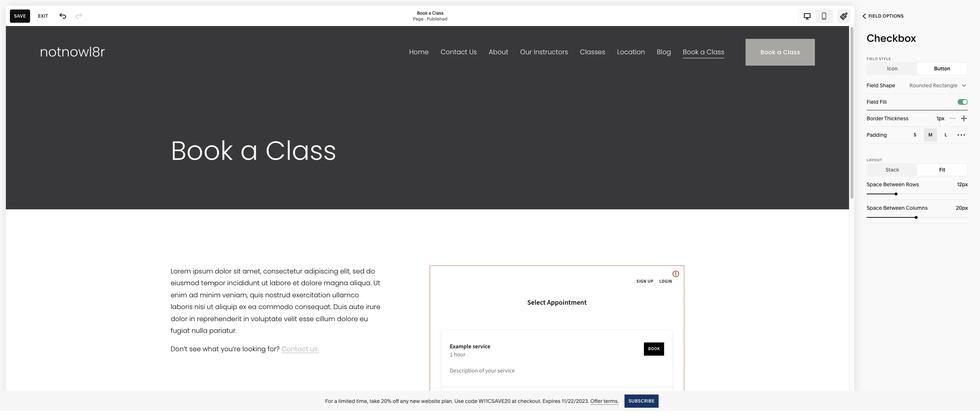 Task type: describe. For each thing, give the bounding box(es) containing it.
rounded
[[910, 82, 932, 89]]

fit
[[940, 167, 946, 173]]

class
[[432, 10, 444, 16]]

rows
[[906, 181, 920, 188]]

s
[[914, 132, 917, 138]]

stack button
[[868, 164, 918, 176]]

field fill
[[867, 99, 887, 105]]

·
[[425, 16, 426, 21]]

exit button
[[34, 9, 52, 23]]

thickness
[[885, 115, 909, 122]]

l
[[945, 132, 948, 138]]

code
[[465, 398, 478, 405]]

icon button
[[868, 63, 918, 75]]

stack
[[886, 167, 900, 173]]

for
[[325, 398, 333, 405]]

options
[[883, 13, 904, 19]]

expires
[[543, 398, 561, 405]]

field for field fill
[[867, 99, 879, 105]]

between for columns
[[884, 205, 905, 211]]

shape
[[880, 82, 896, 89]]

m
[[929, 132, 933, 138]]

use
[[455, 398, 464, 405]]

11/22/2023.
[[562, 398, 589, 405]]

space for space between rows
[[867, 181, 883, 188]]

rectangle
[[934, 82, 958, 89]]

tab list containing icon
[[868, 63, 968, 75]]

field style
[[867, 57, 892, 61]]

border thickness
[[867, 115, 909, 122]]

save
[[14, 13, 26, 19]]

new
[[410, 398, 420, 405]]

option group containing s
[[909, 128, 968, 142]]

border
[[867, 115, 884, 122]]

terms.
[[604, 398, 619, 405]]

take
[[370, 398, 380, 405]]

exit
[[38, 13, 48, 19]]

field for field shape
[[867, 82, 879, 89]]

checkout.
[[518, 398, 542, 405]]



Task type: vqa. For each thing, say whether or not it's contained in the screenshot.
the Space
yes



Task type: locate. For each thing, give the bounding box(es) containing it.
book a class page · published
[[413, 10, 448, 21]]

layout
[[867, 158, 883, 162]]

None field
[[945, 181, 968, 189], [945, 204, 968, 212], [945, 181, 968, 189], [945, 204, 968, 212]]

field options button
[[855, 8, 912, 24]]

a inside book a class page · published
[[429, 10, 431, 16]]

1 vertical spatial space
[[867, 205, 883, 211]]

1 space from the top
[[867, 181, 883, 188]]

space between columns
[[867, 205, 928, 211]]

published
[[427, 16, 448, 21]]

field options
[[869, 13, 904, 19]]

Border Thickness field
[[921, 111, 945, 127]]

tab list
[[799, 10, 833, 22], [868, 63, 968, 75], [868, 164, 968, 176]]

any
[[400, 398, 409, 405]]

save button
[[10, 9, 30, 23]]

1 between from the top
[[884, 181, 905, 188]]

at
[[512, 398, 517, 405]]

subscribe button
[[625, 395, 659, 408]]

None range field
[[867, 193, 968, 196], [867, 216, 968, 219], [867, 193, 968, 196], [867, 216, 968, 219]]

padding
[[867, 132, 887, 138]]

a right for
[[334, 398, 337, 405]]

space for space between columns
[[867, 205, 883, 211]]

button button
[[918, 63, 968, 75]]

subscribe
[[629, 399, 655, 404]]

option group
[[909, 128, 968, 142]]

fill
[[880, 99, 887, 105]]

field left fill
[[867, 99, 879, 105]]

2 between from the top
[[884, 205, 905, 211]]

between
[[884, 181, 905, 188], [884, 205, 905, 211]]

a
[[429, 10, 431, 16], [334, 398, 337, 405]]

1 horizontal spatial a
[[429, 10, 431, 16]]

field for field options
[[869, 13, 882, 19]]

offer
[[591, 398, 603, 405]]

book
[[417, 10, 428, 16]]

0 vertical spatial space
[[867, 181, 883, 188]]

field inside button
[[869, 13, 882, 19]]

space down space between rows
[[867, 205, 883, 211]]

space down stack "button"
[[867, 181, 883, 188]]

style
[[879, 57, 892, 61]]

offer terms. link
[[591, 398, 619, 405]]

checkbox
[[867, 32, 917, 44]]

time,
[[356, 398, 369, 405]]

fit button
[[918, 164, 968, 176]]

None checkbox
[[963, 100, 968, 104]]

0 vertical spatial between
[[884, 181, 905, 188]]

1 vertical spatial tab list
[[868, 63, 968, 75]]

field left shape
[[867, 82, 879, 89]]

field left style
[[867, 57, 878, 61]]

field left options
[[869, 13, 882, 19]]

field shape
[[867, 82, 896, 89]]

field for field style
[[867, 57, 878, 61]]

1 vertical spatial between
[[884, 205, 905, 211]]

tab list containing stack
[[868, 164, 968, 176]]

0 vertical spatial a
[[429, 10, 431, 16]]

between for rows
[[884, 181, 905, 188]]

between left columns
[[884, 205, 905, 211]]

2 space from the top
[[867, 205, 883, 211]]

columns
[[906, 205, 928, 211]]

page
[[413, 16, 424, 21]]

icon
[[888, 65, 898, 72]]

w11csave20
[[479, 398, 511, 405]]

field
[[869, 13, 882, 19], [867, 57, 878, 61], [867, 82, 879, 89], [867, 99, 879, 105]]

plan.
[[442, 398, 453, 405]]

button
[[935, 65, 951, 72]]

limited
[[339, 398, 355, 405]]

0 horizontal spatial a
[[334, 398, 337, 405]]

between down stack "button"
[[884, 181, 905, 188]]

a for for
[[334, 398, 337, 405]]

rounded rectangle
[[910, 82, 958, 89]]

space between rows
[[867, 181, 920, 188]]

a for book
[[429, 10, 431, 16]]

2 vertical spatial tab list
[[868, 164, 968, 176]]

20%
[[381, 398, 392, 405]]

off
[[393, 398, 399, 405]]

website
[[421, 398, 440, 405]]

1 vertical spatial a
[[334, 398, 337, 405]]

for a limited time, take 20% off any new website plan. use code w11csave20 at checkout. expires 11/22/2023. offer terms.
[[325, 398, 619, 405]]

space
[[867, 181, 883, 188], [867, 205, 883, 211]]

0 vertical spatial tab list
[[799, 10, 833, 22]]

a right book
[[429, 10, 431, 16]]



